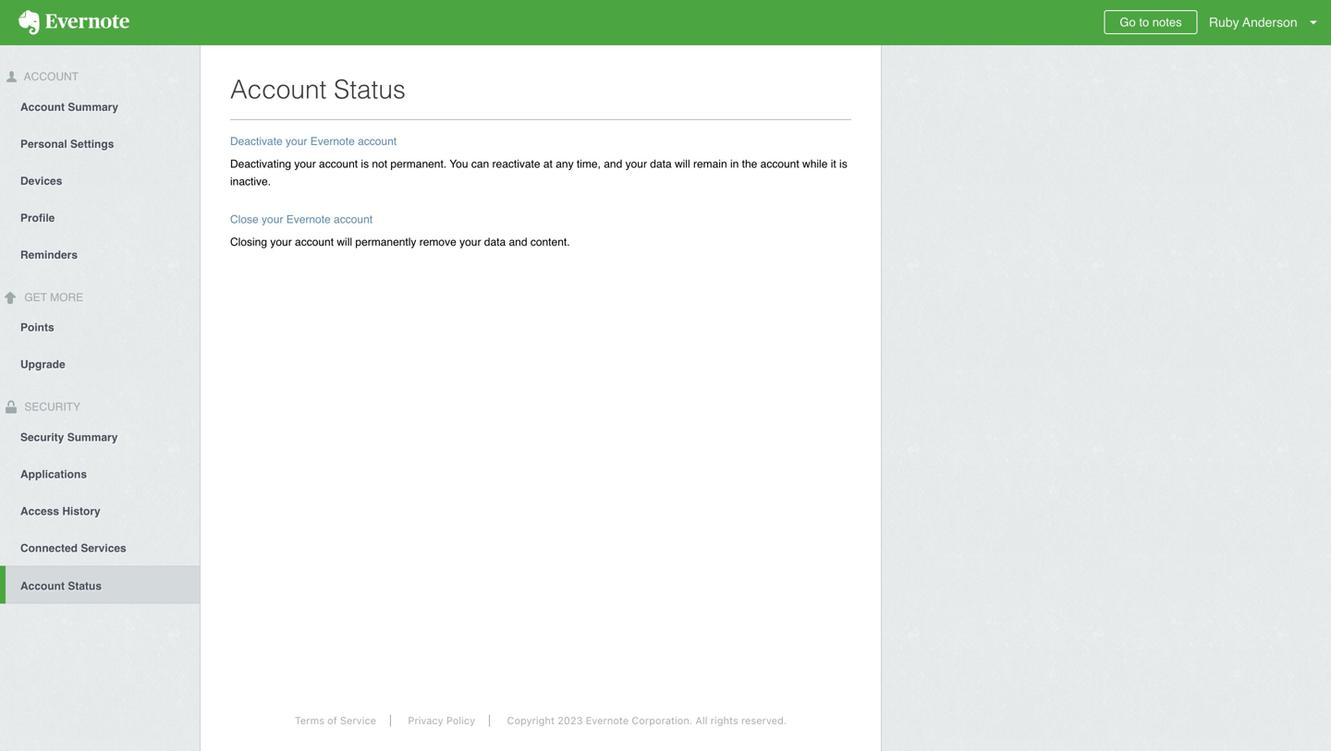 Task type: vqa. For each thing, say whether or not it's contained in the screenshot.
Permanent.
yes



Task type: locate. For each thing, give the bounding box(es) containing it.
0 vertical spatial account status
[[230, 75, 406, 105]]

permanently
[[356, 236, 417, 249]]

data left the "content."
[[484, 236, 506, 249]]

your for closing your account will permanently remove your data and content.
[[270, 236, 292, 249]]

content.
[[531, 236, 570, 249]]

1 horizontal spatial is
[[840, 158, 848, 171]]

evernote link
[[0, 0, 148, 45]]

0 horizontal spatial data
[[484, 236, 506, 249]]

and left the "content."
[[509, 236, 528, 249]]

personal settings link
[[0, 125, 200, 162]]

service
[[340, 715, 376, 727]]

0 vertical spatial status
[[334, 75, 406, 105]]

status up not
[[334, 75, 406, 105]]

account status up deactivate your evernote account
[[230, 75, 406, 105]]

privacy
[[408, 715, 444, 727]]

remove
[[420, 236, 457, 249]]

data
[[650, 158, 672, 171], [484, 236, 506, 249]]

summary
[[68, 101, 118, 114], [67, 431, 118, 444]]

1 vertical spatial status
[[68, 580, 102, 593]]

reminders link
[[0, 236, 200, 273]]

devices link
[[0, 162, 200, 199]]

account summary
[[20, 101, 118, 114]]

0 vertical spatial evernote
[[310, 135, 355, 148]]

account
[[21, 70, 79, 83], [230, 75, 327, 105], [20, 101, 65, 114], [20, 580, 65, 593]]

access
[[20, 505, 59, 518]]

and right time, on the top of page
[[604, 158, 623, 171]]

can
[[472, 158, 489, 171]]

all
[[696, 715, 708, 727]]

evernote right close
[[286, 213, 331, 226]]

go
[[1120, 15, 1136, 29]]

terms of service link
[[281, 715, 391, 727]]

upgrade link
[[0, 346, 200, 383]]

account down deactivate your evernote account link on the left
[[319, 158, 358, 171]]

1 vertical spatial account status
[[20, 580, 102, 593]]

account up not
[[358, 135, 397, 148]]

account down connected
[[20, 580, 65, 593]]

will
[[675, 158, 691, 171], [337, 236, 352, 249]]

your down close your evernote account link
[[270, 236, 292, 249]]

0 vertical spatial will
[[675, 158, 691, 171]]

evernote
[[310, 135, 355, 148], [286, 213, 331, 226], [586, 715, 629, 727]]

data inside deactivating your account is not permanent. you can reactivate at any time, and your data will remain in the account while it is inactive.
[[650, 158, 672, 171]]

applications
[[20, 468, 87, 481]]

your for close your evernote account
[[262, 213, 283, 226]]

summary inside 'link'
[[67, 431, 118, 444]]

0 horizontal spatial will
[[337, 236, 352, 249]]

1 horizontal spatial status
[[334, 75, 406, 105]]

summary up personal settings link at top
[[68, 101, 118, 114]]

and
[[604, 158, 623, 171], [509, 236, 528, 249]]

0 horizontal spatial and
[[509, 236, 528, 249]]

permanent.
[[391, 158, 447, 171]]

devices
[[20, 175, 62, 188]]

you
[[450, 158, 468, 171]]

1 horizontal spatial will
[[675, 158, 691, 171]]

rights
[[711, 715, 739, 727]]

evernote right deactivate
[[310, 135, 355, 148]]

1 horizontal spatial data
[[650, 158, 672, 171]]

2 is from the left
[[840, 158, 848, 171]]

ruby anderson link
[[1205, 0, 1332, 45]]

1 vertical spatial summary
[[67, 431, 118, 444]]

reactivate
[[492, 158, 541, 171]]

copyright
[[507, 715, 555, 727]]

account status
[[230, 75, 406, 105], [20, 580, 102, 593]]

corporation.
[[632, 715, 693, 727]]

summary up applications link
[[67, 431, 118, 444]]

will left remain
[[675, 158, 691, 171]]

data left remain
[[650, 158, 672, 171]]

account up permanently on the top left of the page
[[334, 213, 373, 226]]

to
[[1140, 15, 1150, 29]]

deactivating your account is not permanent. you can reactivate at any time, and your data will remain in the account while it is inactive.
[[230, 158, 848, 188]]

0 horizontal spatial is
[[361, 158, 369, 171]]

security up security summary
[[21, 401, 80, 414]]

0 vertical spatial security
[[21, 401, 80, 414]]

evernote right 2023 at the left
[[586, 715, 629, 727]]

status down connected services
[[68, 580, 102, 593]]

0 vertical spatial data
[[650, 158, 672, 171]]

deactivate your evernote account
[[230, 135, 397, 148]]

upgrade
[[20, 358, 65, 371]]

status
[[334, 75, 406, 105], [68, 580, 102, 593]]

your right close
[[262, 213, 283, 226]]

get
[[24, 291, 47, 304]]

will left permanently on the top left of the page
[[337, 236, 352, 249]]

security up the applications
[[20, 431, 64, 444]]

1 is from the left
[[361, 158, 369, 171]]

0 horizontal spatial status
[[68, 580, 102, 593]]

0 horizontal spatial account status
[[20, 580, 102, 593]]

1 horizontal spatial and
[[604, 158, 623, 171]]

summary for security summary
[[67, 431, 118, 444]]

account up "personal"
[[20, 101, 65, 114]]

privacy policy link
[[394, 715, 490, 727]]

go to notes link
[[1105, 10, 1198, 34]]

account up deactivate
[[230, 75, 327, 105]]

your for deactivating your account is not permanent. you can reactivate at any time, and your data will remain in the account while it is inactive.
[[294, 158, 316, 171]]

account down close your evernote account link
[[295, 236, 334, 249]]

is right it
[[840, 158, 848, 171]]

connected services
[[20, 542, 126, 555]]

points link
[[0, 309, 200, 346]]

0 vertical spatial summary
[[68, 101, 118, 114]]

account status down connected
[[20, 580, 102, 593]]

1 vertical spatial security
[[20, 431, 64, 444]]

0 vertical spatial and
[[604, 158, 623, 171]]

notes
[[1153, 15, 1182, 29]]

policy
[[447, 715, 476, 727]]

security summary
[[20, 431, 118, 444]]

account inside account summary link
[[20, 101, 65, 114]]

1 vertical spatial data
[[484, 236, 506, 249]]

1 vertical spatial evernote
[[286, 213, 331, 226]]

security summary link
[[0, 418, 200, 455]]

your down deactivate your evernote account link on the left
[[294, 158, 316, 171]]

is left not
[[361, 158, 369, 171]]

security
[[21, 401, 80, 414], [20, 431, 64, 444]]

profile link
[[0, 199, 200, 236]]

account summary link
[[0, 88, 200, 125]]

of
[[328, 715, 337, 727]]

account
[[358, 135, 397, 148], [319, 158, 358, 171], [761, 158, 800, 171], [334, 213, 373, 226], [295, 236, 334, 249]]

go to notes
[[1120, 15, 1182, 29]]

more
[[50, 291, 83, 304]]

security inside 'link'
[[20, 431, 64, 444]]

your
[[286, 135, 307, 148], [294, 158, 316, 171], [626, 158, 647, 171], [262, 213, 283, 226], [270, 236, 292, 249], [460, 236, 481, 249]]

time,
[[577, 158, 601, 171]]

close your evernote account link
[[230, 213, 373, 226]]

your right deactivate
[[286, 135, 307, 148]]

is
[[361, 158, 369, 171], [840, 158, 848, 171]]



Task type: describe. For each thing, give the bounding box(es) containing it.
your right time, on the top of page
[[626, 158, 647, 171]]

points
[[20, 321, 54, 334]]

1 vertical spatial and
[[509, 236, 528, 249]]

profile
[[20, 212, 55, 225]]

services
[[81, 542, 126, 555]]

1 horizontal spatial account status
[[230, 75, 406, 105]]

it
[[831, 158, 837, 171]]

account status link
[[6, 566, 200, 604]]

privacy policy
[[408, 715, 476, 727]]

your for deactivate your evernote account
[[286, 135, 307, 148]]

anderson
[[1243, 15, 1298, 30]]

2023
[[558, 715, 583, 727]]

evernote image
[[0, 10, 148, 35]]

deactivating
[[230, 158, 291, 171]]

at
[[544, 158, 553, 171]]

copyright 2023 evernote corporation. all rights reserved.
[[507, 715, 787, 727]]

security for security
[[21, 401, 80, 414]]

in
[[731, 158, 739, 171]]

account up account summary
[[21, 70, 79, 83]]

1 vertical spatial will
[[337, 236, 352, 249]]

personal
[[20, 138, 67, 151]]

inactive.
[[230, 175, 271, 188]]

applications link
[[0, 455, 200, 492]]

personal settings
[[20, 138, 114, 151]]

history
[[62, 505, 101, 518]]

settings
[[70, 138, 114, 151]]

access history
[[20, 505, 101, 518]]

and inside deactivating your account is not permanent. you can reactivate at any time, and your data will remain in the account while it is inactive.
[[604, 158, 623, 171]]

deactivate your evernote account link
[[230, 135, 397, 148]]

while
[[803, 158, 828, 171]]

account inside account status link
[[20, 580, 65, 593]]

account right the
[[761, 158, 800, 171]]

reminders
[[20, 249, 78, 262]]

the
[[742, 158, 758, 171]]

ruby anderson
[[1210, 15, 1298, 30]]

evernote for is
[[310, 135, 355, 148]]

terms
[[295, 715, 325, 727]]

get more
[[21, 291, 83, 304]]

your right remove
[[460, 236, 481, 249]]

terms of service
[[295, 715, 376, 727]]

connected
[[20, 542, 78, 555]]

not
[[372, 158, 388, 171]]

2 vertical spatial evernote
[[586, 715, 629, 727]]

summary for account summary
[[68, 101, 118, 114]]

close your evernote account
[[230, 213, 373, 226]]

evernote for will
[[286, 213, 331, 226]]

will inside deactivating your account is not permanent. you can reactivate at any time, and your data will remain in the account while it is inactive.
[[675, 158, 691, 171]]

reserved.
[[742, 715, 787, 727]]

closing
[[230, 236, 267, 249]]

ruby
[[1210, 15, 1240, 30]]

access history link
[[0, 492, 200, 529]]

close
[[230, 213, 259, 226]]

connected services link
[[0, 529, 200, 566]]

closing your account will permanently remove your data and content.
[[230, 236, 570, 249]]

deactivate
[[230, 135, 283, 148]]

remain
[[694, 158, 728, 171]]

security for security summary
[[20, 431, 64, 444]]

any
[[556, 158, 574, 171]]



